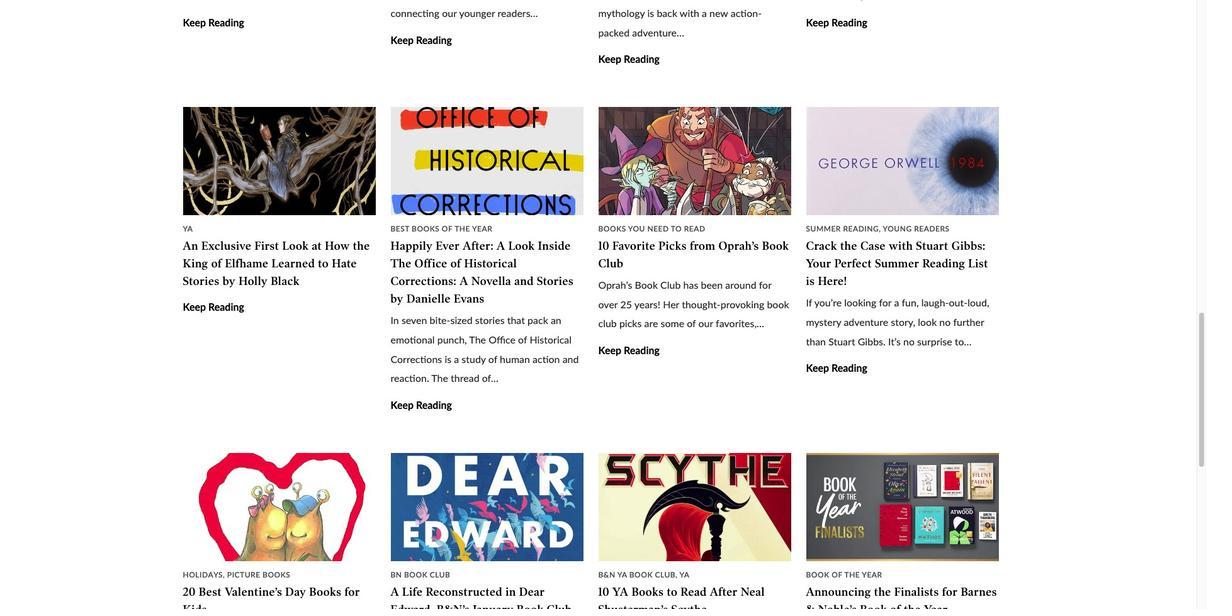 Task type: locate. For each thing, give the bounding box(es) containing it.
book inside b&n ya book club , ya 10 ya books to read after neal shusterman's scythe
[[629, 570, 653, 580]]

1 horizontal spatial no
[[940, 316, 951, 328]]

crack the case with stuart gibbs: your perfect summer reading list is here! link
[[806, 239, 989, 288]]

1 vertical spatial of
[[832, 570, 843, 580]]

best books of the year happily ever after: a look inside the office of historical corrections: a novella and stories by danielle evans
[[391, 224, 574, 306]]

to up the scythe
[[667, 585, 678, 599]]

2 look from the left
[[509, 239, 535, 253]]

book left the crack
[[762, 239, 789, 253]]

list
[[969, 257, 989, 271]]

book up the years!
[[635, 279, 658, 291]]

0 horizontal spatial by
[[223, 275, 236, 288]]

the down happily
[[391, 257, 412, 271]]

club inside the bn book club a life reconstructed in dear edward, b&n's january book clu
[[430, 570, 450, 580]]

need
[[648, 224, 669, 234]]

2 stories from the left
[[537, 275, 574, 288]]

25
[[620, 298, 632, 310]]

read an exclusive first look at how the king of elfhame learned to hate stories by holly black image
[[183, 107, 376, 216]]

the up announcing
[[845, 570, 860, 580]]

at
[[312, 239, 322, 253]]

oprah's book club has been around for over 25 years! her thought-provoking book club picks are some of our favorites,…
[[598, 279, 789, 330]]

if
[[806, 297, 812, 309]]

0 horizontal spatial and
[[515, 275, 534, 288]]

read happily ever after: a look inside the office of historical corrections: a novella and stories by danielle evans image
[[391, 107, 583, 216]]

your
[[806, 257, 832, 271]]

0 vertical spatial office
[[415, 257, 447, 271]]

some
[[661, 318, 684, 330]]

further
[[953, 316, 984, 328]]

&
[[806, 603, 815, 609]]

0 horizontal spatial oprah's
[[598, 279, 632, 291]]

0 vertical spatial best
[[391, 224, 410, 234]]

0 horizontal spatial look
[[282, 239, 309, 253]]

10 left favorite
[[598, 239, 610, 253]]

keep reading
[[183, 16, 244, 28], [806, 16, 868, 28], [391, 34, 452, 46], [598, 53, 660, 65], [183, 301, 244, 313], [598, 345, 660, 356], [806, 362, 868, 374], [391, 399, 452, 411]]

a up evans
[[460, 275, 468, 288]]

, left picture
[[223, 570, 225, 580]]

after
[[710, 585, 738, 599]]

0 horizontal spatial summer
[[806, 224, 841, 234]]

corrections is
[[391, 353, 452, 365]]

club
[[598, 257, 624, 271], [661, 279, 681, 291], [430, 570, 450, 580], [655, 570, 676, 580]]

books inside best books of the year happily ever after: a look inside the office of historical corrections: a novella and stories by danielle evans
[[412, 224, 440, 234]]

2 horizontal spatial the
[[845, 570, 860, 580]]

her
[[663, 298, 679, 310]]

1 horizontal spatial ,
[[676, 570, 678, 580]]

holidays link
[[183, 570, 223, 580]]

for inside the book of the year announcing the finalists for barnes & noble's book of the year
[[942, 585, 958, 599]]

club inside 'books you need to read 10 favorite picks from oprah's book club'
[[598, 257, 624, 271]]

0 vertical spatial a
[[894, 297, 899, 309]]

0 horizontal spatial ,
[[223, 570, 225, 580]]

book
[[767, 298, 789, 310]]

elfhame
[[225, 257, 269, 271]]

0 horizontal spatial stories
[[183, 275, 220, 288]]

first
[[255, 239, 279, 253]]

of up ever
[[442, 224, 453, 234]]

office
[[415, 257, 447, 271], [489, 334, 516, 346]]

1 horizontal spatial the
[[455, 224, 470, 234]]

0 vertical spatial no
[[940, 316, 951, 328]]

and inside in seven bite-sized stories that pack an emotional punch, the office of historical corrections is a study of human action and reaction. the thread of…
[[563, 353, 579, 365]]

holidays , picture books 20 best valentine's day books for kids
[[183, 570, 360, 609]]

10 favorite picks from oprah's book club link
[[598, 239, 789, 271]]

1 vertical spatial and
[[563, 353, 579, 365]]

2 horizontal spatial ,
[[879, 224, 881, 234]]

1 vertical spatial to
[[667, 585, 678, 599]]

summer up the crack
[[806, 224, 841, 234]]

ya link up 10 ya books to read after neal shusterman's scythe link
[[680, 570, 690, 580]]

oprah's up over
[[598, 279, 632, 291]]

1 horizontal spatial look
[[509, 239, 535, 253]]

stuart
[[916, 239, 949, 253], [829, 335, 855, 347]]

read inside b&n ya book club , ya 10 ya books to read after neal shusterman's scythe
[[681, 585, 707, 599]]

2 horizontal spatial year
[[924, 603, 948, 609]]

0 horizontal spatial of
[[442, 224, 453, 234]]

1 horizontal spatial office
[[489, 334, 516, 346]]

are
[[644, 318, 658, 330]]

look left 'inside'
[[509, 239, 535, 253]]

of down that
[[518, 334, 527, 346]]

dear
[[519, 585, 545, 599]]

, up 10 ya books to read after neal shusterman's scythe link
[[676, 570, 678, 580]]

2 vertical spatial year
[[924, 603, 948, 609]]

0 vertical spatial summer
[[806, 224, 841, 234]]

a down bn
[[391, 585, 399, 599]]

0 vertical spatial and
[[515, 275, 534, 288]]

for inside oprah's book club has been around for over 25 years! her thought-provoking book club picks are some of our favorites,…
[[759, 279, 772, 291]]

a
[[497, 239, 505, 253], [460, 275, 468, 288], [391, 585, 399, 599]]

happily
[[391, 239, 433, 253]]

that
[[507, 314, 525, 326]]

oprah's right from
[[719, 239, 759, 253]]

summer down with
[[875, 257, 920, 271]]

club up 10 ya books to read after neal shusterman's scythe link
[[655, 570, 676, 580]]

ya link
[[183, 224, 193, 234], [680, 570, 690, 580]]

picks
[[619, 318, 642, 330]]

0 horizontal spatial year
[[472, 224, 493, 234]]

provoking
[[721, 298, 765, 310]]

stories down king
[[183, 275, 220, 288]]

, left young
[[879, 224, 881, 234]]

fun,
[[902, 297, 919, 309]]

ya inside ya an exclusive first look at how the king of elfhame learned to hate stories by holly black
[[183, 224, 193, 234]]

books up happily
[[412, 224, 440, 234]]

ya link up an
[[183, 224, 193, 234]]

for up book
[[759, 279, 772, 291]]

readers
[[914, 224, 950, 234]]

1 horizontal spatial stories
[[537, 275, 574, 288]]

for left barnes at the bottom right of the page
[[942, 585, 958, 599]]

how
[[325, 239, 350, 253]]

danielle
[[407, 292, 451, 306]]

a left the study
[[454, 353, 459, 365]]

to…
[[955, 335, 972, 347]]

best inside holidays , picture books 20 best valentine's day books for kids
[[199, 585, 222, 599]]

kids
[[183, 603, 207, 609]]

1 horizontal spatial a
[[460, 275, 468, 288]]

0 horizontal spatial historical
[[464, 257, 517, 271]]

0 horizontal spatial office
[[415, 257, 447, 271]]

oprah's inside oprah's book club has been around for over 25 years! her thought-provoking book club picks are some of our favorites,…
[[598, 279, 632, 291]]

0 horizontal spatial stuart
[[829, 335, 855, 347]]

stuart right than
[[829, 335, 855, 347]]

historical up action
[[530, 334, 572, 346]]

0 horizontal spatial to
[[318, 257, 329, 271]]

2 10 from the top
[[598, 585, 610, 599]]

office up the corrections:
[[415, 257, 447, 271]]

a right after:
[[497, 239, 505, 253]]

year down finalists
[[924, 603, 948, 609]]

no right the it's
[[903, 335, 915, 347]]

laugh-
[[922, 297, 949, 309]]

novella
[[471, 275, 511, 288]]

of inside the book of the year announcing the finalists for barnes & noble's book of the year
[[890, 603, 901, 609]]

0 vertical spatial by
[[223, 275, 236, 288]]

1 vertical spatial a
[[454, 353, 459, 365]]

2 vertical spatial the
[[845, 570, 860, 580]]

1 horizontal spatial by
[[391, 292, 404, 306]]

0 vertical spatial a
[[497, 239, 505, 253]]

stuart down readers
[[916, 239, 949, 253]]

book inside oprah's book club has been around for over 25 years! her thought-provoking book club picks are some of our favorites,…
[[635, 279, 658, 291]]

by up in seven bite-
[[391, 292, 404, 306]]

0 vertical spatial to
[[318, 257, 329, 271]]

picks
[[659, 239, 687, 253]]

club up reconstructed
[[430, 570, 450, 580]]

by left holly
[[223, 275, 236, 288]]

best up happily
[[391, 224, 410, 234]]

book
[[762, 239, 789, 253], [635, 279, 658, 291], [404, 570, 428, 580], [629, 570, 653, 580], [806, 570, 830, 580], [517, 603, 544, 609], [860, 603, 887, 609]]

books inside 'books you need to read 10 favorite picks from oprah's book club'
[[598, 224, 626, 234]]

1 vertical spatial no
[[903, 335, 915, 347]]

office down stories
[[489, 334, 516, 346]]

surprise
[[917, 335, 952, 347]]

read right to
[[684, 224, 706, 234]]

10 inside b&n ya book club , ya 10 ya books to read after neal shusterman's scythe
[[598, 585, 610, 599]]

the up perfect
[[841, 239, 858, 253]]

1 horizontal spatial and
[[563, 353, 579, 365]]

books left you
[[598, 224, 626, 234]]

b&n ya book club link
[[598, 570, 676, 580]]

for right day
[[345, 585, 360, 599]]

0 vertical spatial ya link
[[183, 224, 193, 234]]

read
[[684, 224, 706, 234], [681, 585, 707, 599]]

0 horizontal spatial no
[[903, 335, 915, 347]]

1 vertical spatial historical
[[530, 334, 572, 346]]

and right novella
[[515, 275, 534, 288]]

of left our
[[687, 318, 696, 330]]

neal
[[741, 585, 765, 599]]

, inside summer reading , young readers crack the case with stuart gibbs: your perfect summer reading list is here!
[[879, 224, 881, 234]]

1 vertical spatial ya link
[[680, 570, 690, 580]]

evans
[[454, 292, 485, 306]]

valentine's
[[225, 585, 282, 599]]

stories inside ya an exclusive first look at how the king of elfhame learned to hate stories by holly black
[[183, 275, 220, 288]]

club down favorite
[[598, 257, 624, 271]]

1 vertical spatial stuart
[[829, 335, 855, 347]]

book up shusterman's
[[629, 570, 653, 580]]

of down ever
[[451, 257, 461, 271]]

the
[[455, 224, 470, 234], [391, 257, 412, 271], [845, 570, 860, 580]]

a
[[894, 297, 899, 309], [454, 353, 459, 365]]

1 vertical spatial 10
[[598, 585, 610, 599]]

look up learned
[[282, 239, 309, 253]]

for right 'looking'
[[879, 297, 892, 309]]

year
[[472, 224, 493, 234], [862, 570, 883, 580], [924, 603, 948, 609]]

to inside ya an exclusive first look at how the king of elfhame learned to hate stories by holly black
[[318, 257, 329, 271]]

january
[[473, 603, 514, 609]]

1 vertical spatial best
[[199, 585, 222, 599]]

year up after:
[[472, 224, 493, 234]]

1 horizontal spatial to
[[667, 585, 678, 599]]

1 horizontal spatial oprah's
[[719, 239, 759, 253]]

shusterman's
[[598, 603, 668, 609]]

a left fun,
[[894, 297, 899, 309]]

club up her
[[661, 279, 681, 291]]

0 vertical spatial year
[[472, 224, 493, 234]]

of down exclusive on the left top
[[211, 257, 222, 271]]

of down finalists
[[890, 603, 901, 609]]

0 horizontal spatial a
[[391, 585, 399, 599]]

books inside b&n ya book club , ya 10 ya books to read after neal shusterman's scythe
[[632, 585, 664, 599]]

case
[[861, 239, 886, 253]]

for
[[759, 279, 772, 291], [879, 297, 892, 309], [345, 585, 360, 599], [942, 585, 958, 599]]

0 horizontal spatial the
[[391, 257, 412, 271]]

book right noble's
[[860, 603, 887, 609]]

stuart inside if you're looking for a fun, laugh-out-loud, mystery adventure story, look no further than stuart gibbs. it's no surprise to…
[[829, 335, 855, 347]]

2 vertical spatial a
[[391, 585, 399, 599]]

books you need to read link
[[598, 224, 706, 234]]

historical up novella
[[464, 257, 517, 271]]

the up ever
[[455, 224, 470, 234]]

and inside best books of the year happily ever after: a look inside the office of historical corrections: a novella and stories by danielle evans
[[515, 275, 534, 288]]

young
[[883, 224, 912, 234]]

1 vertical spatial read
[[681, 585, 707, 599]]

the inside the book of the year announcing the finalists for barnes & noble's book of the year
[[845, 570, 860, 580]]

1 horizontal spatial of
[[832, 570, 843, 580]]

0 vertical spatial oprah's
[[719, 239, 759, 253]]

to
[[318, 257, 329, 271], [667, 585, 678, 599]]

0 horizontal spatial a
[[454, 353, 459, 365]]

no right 'look'
[[940, 316, 951, 328]]

and right action
[[563, 353, 579, 365]]

10 down b&n
[[598, 585, 610, 599]]

1 look from the left
[[282, 239, 309, 253]]

of up announcing
[[832, 570, 843, 580]]

, inside holidays , picture books 20 best valentine's day books for kids
[[223, 570, 225, 580]]

oprah's
[[719, 239, 759, 253], [598, 279, 632, 291]]

stories
[[475, 314, 505, 326]]

scythe
[[672, 603, 707, 609]]

0 horizontal spatial ya link
[[183, 224, 193, 234]]

thread
[[451, 372, 480, 384]]

ya up shusterman's
[[613, 585, 629, 599]]

1 vertical spatial by
[[391, 292, 404, 306]]

best down holidays
[[199, 585, 222, 599]]

best inside best books of the year happily ever after: a look inside the office of historical corrections: a novella and stories by danielle evans
[[391, 224, 410, 234]]

0 vertical spatial stuart
[[916, 239, 949, 253]]

the right how
[[353, 239, 370, 253]]

look inside ya an exclusive first look at how the king of elfhame learned to hate stories by holly black
[[282, 239, 309, 253]]

of inside best books of the year happily ever after: a look inside the office of historical corrections: a novella and stories by danielle evans
[[442, 224, 453, 234]]

of right the study
[[488, 353, 497, 365]]

to down at
[[318, 257, 329, 271]]

year up announcing the finalists for barnes & noble's book of the year link
[[862, 570, 883, 580]]

1 vertical spatial office
[[489, 334, 516, 346]]

stories down 'inside'
[[537, 275, 574, 288]]

1 horizontal spatial a
[[894, 297, 899, 309]]

holly
[[239, 275, 268, 288]]

books up shusterman's
[[632, 585, 664, 599]]

reading
[[208, 16, 244, 28], [832, 16, 868, 28], [416, 34, 452, 46], [624, 53, 660, 65], [843, 224, 879, 234], [923, 257, 965, 271], [208, 301, 244, 313], [624, 345, 660, 356], [832, 362, 868, 374], [416, 399, 452, 411]]

our
[[699, 318, 713, 330]]

1 horizontal spatial summer
[[875, 257, 920, 271]]

ya up an
[[183, 224, 193, 234]]

in seven bite-
[[391, 314, 450, 326]]

human
[[500, 353, 530, 365]]

look
[[918, 316, 937, 328]]

0 vertical spatial read
[[684, 224, 706, 234]]

look
[[282, 239, 309, 253], [509, 239, 535, 253]]

0 vertical spatial of
[[442, 224, 453, 234]]

holidays
[[183, 570, 223, 580]]

,
[[879, 224, 881, 234], [223, 570, 225, 580], [676, 570, 678, 580]]

0 vertical spatial 10
[[598, 239, 610, 253]]

1 horizontal spatial historical
[[530, 334, 572, 346]]

an exclusive first look at how the king of elfhame learned to hate stories by holly black link
[[183, 239, 370, 288]]

1 vertical spatial oprah's
[[598, 279, 632, 291]]

0 horizontal spatial best
[[199, 585, 222, 599]]

read up the scythe
[[681, 585, 707, 599]]

life
[[402, 585, 423, 599]]

1 horizontal spatial year
[[862, 570, 883, 580]]

of
[[211, 257, 222, 271], [451, 257, 461, 271], [687, 318, 696, 330], [518, 334, 527, 346], [488, 353, 497, 365], [890, 603, 901, 609]]

favorite
[[613, 239, 656, 253]]

1 horizontal spatial stuart
[[916, 239, 949, 253]]

0 vertical spatial historical
[[464, 257, 517, 271]]

1 horizontal spatial best
[[391, 224, 410, 234]]

1 10 from the top
[[598, 239, 610, 253]]

1 stories from the left
[[183, 275, 220, 288]]



Task type: vqa. For each thing, say whether or not it's contained in the screenshot.
Read Happily Ever After: A Look Inside The Office of Historical Corrections: A Novella and Stories by Danielle Evans image
yes



Task type: describe. For each thing, give the bounding box(es) containing it.
book up the life
[[404, 570, 428, 580]]

gibbs:
[[952, 239, 986, 253]]

the down finalists
[[904, 603, 921, 609]]

year inside best books of the year happily ever after: a look inside the office of historical corrections: a novella and stories by danielle evans
[[472, 224, 493, 234]]

than
[[806, 335, 826, 347]]

ya an exclusive first look at how the king of elfhame learned to hate stories by holly black
[[183, 224, 370, 288]]

mystery
[[806, 316, 841, 328]]

books right day
[[309, 585, 342, 599]]

read 10 favorite picks from oprah's book club image
[[598, 107, 791, 216]]

by inside best books of the year happily ever after: a look inside the office of historical corrections: a novella and stories by danielle evans
[[391, 292, 404, 306]]

summer reading , young readers crack the case with stuart gibbs: your perfect summer reading list is here!
[[806, 224, 989, 288]]

has
[[683, 279, 698, 291]]

emotional
[[391, 334, 435, 346]]

here!
[[818, 275, 847, 288]]

out-
[[949, 297, 968, 309]]

club inside oprah's book club has been around for over 25 years! her thought-provoking book club picks are some of our favorites,…
[[661, 279, 681, 291]]

0 vertical spatial the
[[455, 224, 470, 234]]

books up 20 best valentine's day books for kids link
[[263, 570, 291, 580]]

b&n
[[598, 570, 616, 580]]

ever
[[436, 239, 460, 253]]

ya up 10 ya books to read after neal shusterman's scythe link
[[680, 570, 690, 580]]

of…
[[482, 372, 499, 384]]

stuart inside summer reading , young readers crack the case with stuart gibbs: your perfect summer reading list is here!
[[916, 239, 949, 253]]

to inside b&n ya book club , ya 10 ya books to read after neal shusterman's scythe
[[667, 585, 678, 599]]

1 horizontal spatial ya link
[[680, 570, 690, 580]]

favorites,…
[[716, 318, 764, 330]]

2 horizontal spatial a
[[497, 239, 505, 253]]

by inside ya an exclusive first look at how the king of elfhame learned to hate stories by holly black
[[223, 275, 236, 288]]

thought-
[[682, 298, 721, 310]]

in seven bite-sized stories that pack an emotional punch, the office of historical corrections is a study of human action and reaction. the thread of…
[[391, 314, 579, 384]]

black
[[271, 275, 300, 288]]

exclusive
[[201, 239, 252, 253]]

of inside ya an exclusive first look at how the king of elfhame learned to hate stories by holly black
[[211, 257, 222, 271]]

read 20 best valentine's day books for kids image
[[183, 453, 376, 562]]

of inside oprah's book club has been around for over 25 years! her thought-provoking book club picks are some of our favorites,…
[[687, 318, 696, 330]]

for inside holidays , picture books 20 best valentine's day books for kids
[[345, 585, 360, 599]]

book of the year announcing the finalists for barnes & noble's book of the year
[[806, 570, 997, 609]]

book up announcing
[[806, 570, 830, 580]]

look inside best books of the year happily ever after: a look inside the office of historical corrections: a novella and stories by danielle evans
[[509, 239, 535, 253]]

study
[[462, 353, 486, 365]]

sized
[[450, 314, 473, 326]]

pack
[[528, 314, 548, 326]]

office inside best books of the year happily ever after: a look inside the office of historical corrections: a novella and stories by danielle evans
[[415, 257, 447, 271]]

a inside the bn book club a life reconstructed in dear edward, b&n's january book clu
[[391, 585, 399, 599]]

a inside if you're looking for a fun, laugh-out-loud, mystery adventure story, look no further than stuart gibbs. it's no surprise to…
[[894, 297, 899, 309]]

20 best valentine's day books for kids link
[[183, 585, 360, 609]]

1 vertical spatial summer
[[875, 257, 920, 271]]

historical inside best books of the year happily ever after: a look inside the office of historical corrections: a novella and stories by danielle evans
[[464, 257, 517, 271]]

read announcing the finalists for barnes & noble's book of the year image
[[806, 453, 999, 562]]

if you're looking for a fun, laugh-out-loud, mystery adventure story, look no further than stuart gibbs. it's no surprise to…
[[806, 297, 989, 347]]

it's
[[888, 335, 901, 347]]

summer reading link
[[806, 224, 879, 234]]

read crack the case with stuart gibbs: your perfect summer reading list is here! image
[[806, 107, 999, 216]]

best books of the year link
[[391, 224, 493, 234]]

you
[[628, 224, 645, 234]]

after:
[[463, 239, 494, 253]]

story,
[[891, 316, 916, 328]]

with
[[889, 239, 913, 253]]

to
[[671, 224, 682, 234]]

read 10 ya books to read after neal shusterman's scythe image
[[598, 453, 791, 562]]

edward,
[[391, 603, 434, 609]]

stories inside best books of the year happily ever after: a look inside the office of historical corrections: a novella and stories by danielle evans
[[537, 275, 574, 288]]

the inside summer reading , young readers crack the case with stuart gibbs: your perfect summer reading list is here!
[[841, 239, 858, 253]]

1 vertical spatial a
[[460, 275, 468, 288]]

perfect
[[835, 257, 872, 271]]

loud,
[[968, 297, 989, 309]]

20
[[183, 585, 196, 599]]

over
[[598, 298, 618, 310]]

ya right b&n
[[617, 570, 627, 580]]

king
[[183, 257, 208, 271]]

an
[[551, 314, 561, 326]]

club inside b&n ya book club , ya 10 ya books to read after neal shusterman's scythe
[[655, 570, 676, 580]]

punch, the
[[437, 334, 486, 346]]

for inside if you're looking for a fun, laugh-out-loud, mystery adventure story, look no further than stuart gibbs. it's no surprise to…
[[879, 297, 892, 309]]

10 ya books to read after neal shusterman's scythe link
[[598, 585, 765, 609]]

looking
[[844, 297, 877, 309]]

inside
[[538, 239, 571, 253]]

corrections:
[[391, 275, 457, 288]]

of inside the book of the year announcing the finalists for barnes & noble's book of the year
[[832, 570, 843, 580]]

books you need to read 10 favorite picks from oprah's book club
[[598, 224, 789, 271]]

learned
[[272, 257, 315, 271]]

you're
[[815, 297, 842, 309]]

finalists
[[895, 585, 939, 599]]

office inside in seven bite-sized stories that pack an emotional punch, the office of historical corrections is a study of human action and reaction. the thread of…
[[489, 334, 516, 346]]

b&n ya book club , ya 10 ya books to read after neal shusterman's scythe
[[598, 570, 765, 609]]

book of the year link
[[806, 570, 883, 580]]

noble's
[[818, 603, 857, 609]]

picture
[[227, 570, 260, 580]]

oprah's inside 'books you need to read 10 favorite picks from oprah's book club'
[[719, 239, 759, 253]]

the left finalists
[[874, 585, 891, 599]]

book inside 'books you need to read 10 favorite picks from oprah's book club'
[[762, 239, 789, 253]]

hate
[[332, 257, 357, 271]]

bn book club link
[[391, 570, 450, 580]]

of inside best books of the year happily ever after: a look inside the office of historical corrections: a novella and stories by danielle evans
[[451, 257, 461, 271]]

reaction. the
[[391, 372, 448, 384]]

read a life reconstructed in dear edward, b&n's january book club section image
[[391, 453, 583, 562]]

1 vertical spatial the
[[391, 257, 412, 271]]

historical inside in seven bite-sized stories that pack an emotional punch, the office of historical corrections is a study of human action and reaction. the thread of…
[[530, 334, 572, 346]]

a life reconstructed in dear edward, b&n's january book clu link
[[391, 585, 572, 609]]

action
[[533, 353, 560, 365]]

from
[[690, 239, 716, 253]]

bn
[[391, 570, 402, 580]]

young readers link
[[883, 224, 950, 234]]

a inside in seven bite-sized stories that pack an emotional punch, the office of historical corrections is a study of human action and reaction. the thread of…
[[454, 353, 459, 365]]

picture books link
[[227, 570, 291, 580]]

book down dear
[[517, 603, 544, 609]]

1 vertical spatial year
[[862, 570, 883, 580]]

read inside 'books you need to read 10 favorite picks from oprah's book club'
[[684, 224, 706, 234]]

gibbs.
[[858, 335, 886, 347]]

, inside b&n ya book club , ya 10 ya books to read after neal shusterman's scythe
[[676, 570, 678, 580]]

the inside ya an exclusive first look at how the king of elfhame learned to hate stories by holly black
[[353, 239, 370, 253]]

10 inside 'books you need to read 10 favorite picks from oprah's book club'
[[598, 239, 610, 253]]



